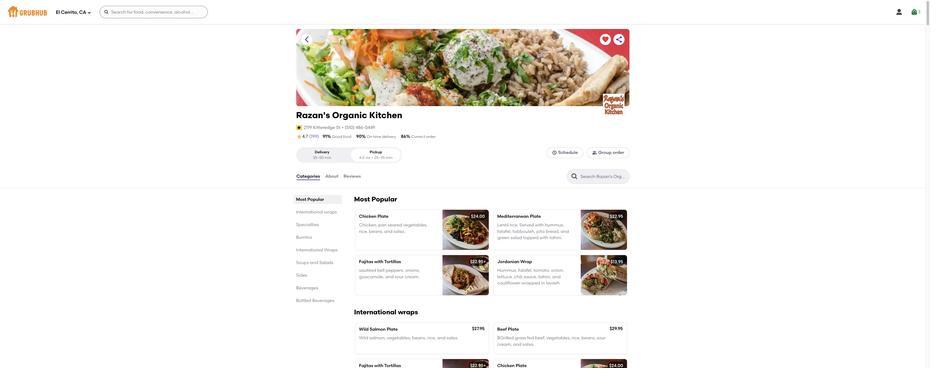 Task type: describe. For each thing, give the bounding box(es) containing it.
1 horizontal spatial most
[[354, 195, 370, 203]]

international for international wraps tab
[[296, 248, 323, 253]]

0 horizontal spatial •
[[342, 125, 344, 130]]

star icon image
[[296, 134, 302, 140]]

group order
[[599, 150, 624, 155]]

3 button
[[911, 6, 921, 18]]

tortillas
[[385, 259, 401, 265]]

chicken
[[359, 214, 377, 219]]

• inside pickup 4.0 mi • 25–35 min
[[372, 156, 373, 160]]

wild salmon plate
[[359, 327, 398, 332]]

86
[[401, 134, 406, 139]]

sides
[[296, 273, 307, 278]]

and inside lentil rice. served with hummus, falafel, tabbouleh, pita bread, and green salad topped with tahini.
[[561, 229, 569, 234]]

share icon image
[[616, 36, 623, 43]]

bgrilled
[[498, 336, 514, 341]]

2 vertical spatial with
[[375, 259, 384, 265]]

most inside tab
[[296, 197, 307, 202]]

fajitas with tortillas image for rightmost chicken plate image
[[443, 359, 489, 368]]

tomato,
[[534, 268, 550, 273]]

chicken plate
[[359, 214, 389, 219]]

guacamole,
[[359, 274, 385, 280]]

1 horizontal spatial most popular
[[354, 195, 397, 203]]

1 horizontal spatial beans,
[[412, 336, 426, 341]]

st
[[336, 125, 341, 130]]

wild for wild salmon, vegetables, beans, rice, and salsa.
[[359, 336, 369, 341]]

on
[[367, 135, 372, 139]]

(510) 486-0449 button
[[345, 125, 375, 131]]

vegetables, right salmon,
[[387, 336, 411, 341]]

delivery
[[315, 150, 330, 154]]

burritos
[[296, 235, 312, 240]]

hummus,
[[498, 268, 518, 273]]

90
[[356, 134, 362, 139]]

$22.95 for $22.95 +
[[470, 259, 484, 265]]

fajitas
[[359, 259, 374, 265]]

international wraps tab
[[296, 247, 339, 254]]

green
[[498, 235, 510, 241]]

Search for food, convenience, alcohol... search field
[[100, 6, 208, 18]]

tahini,
[[539, 274, 552, 280]]

fajitas with tortillas
[[359, 259, 401, 265]]

$29.95
[[610, 326, 623, 332]]

schedule button
[[547, 147, 584, 158]]

bread,
[[546, 229, 560, 234]]

option group containing delivery 35–50 min
[[296, 147, 402, 163]]

international wraps tab
[[296, 209, 339, 216]]

international wraps
[[296, 248, 338, 253]]

served
[[520, 223, 534, 228]]

order for correct order
[[426, 135, 436, 139]]

1 vertical spatial salsa.
[[447, 336, 459, 341]]

4.0
[[359, 156, 365, 160]]

cream,
[[498, 342, 512, 347]]

0 vertical spatial with
[[535, 223, 544, 228]]

hummus, falafel, tomato, onion, lettuce, chili sauce, tahini, and cauliflower wrapped in lavash.
[[498, 268, 564, 286]]

razan's organic kitchen logo image
[[603, 94, 625, 115]]

reviews button
[[344, 166, 361, 188]]

3
[[919, 9, 921, 14]]

wild for wild salmon plate
[[359, 327, 369, 332]]

0 horizontal spatial chicken plate image
[[443, 210, 489, 250]]

soups and salads
[[296, 260, 334, 266]]

seared
[[388, 223, 402, 228]]

beef
[[498, 327, 507, 332]]

1 horizontal spatial svg image
[[104, 10, 109, 15]]

cerrito,
[[61, 9, 78, 15]]

plate for mediterranean plate
[[530, 214, 541, 219]]

bottled
[[296, 298, 311, 304]]

group order button
[[587, 147, 630, 158]]

(199)
[[309, 134, 319, 139]]

$22.95 +
[[470, 259, 486, 265]]

saved restaurant button
[[600, 34, 611, 45]]

international for international wraps tab
[[296, 210, 323, 215]]

jordanian wrap
[[498, 259, 532, 265]]

and inside tab
[[310, 260, 318, 266]]

bottled beverages
[[296, 298, 335, 304]]

salmon,
[[370, 336, 386, 341]]

kitchen
[[369, 110, 403, 120]]

beans, inside chicken, pan seared vegetables, rice, beans, and salsa.
[[369, 229, 383, 234]]

tahini.
[[550, 235, 563, 241]]

salads
[[319, 260, 334, 266]]

svg image inside 3 button
[[911, 8, 919, 16]]

sautéed
[[359, 268, 376, 273]]

(510)
[[345, 125, 355, 130]]

plate for chicken plate
[[378, 214, 389, 219]]

mediterranean plate image
[[581, 210, 627, 250]]

delivery 35–50 min
[[313, 150, 332, 160]]

order for group order
[[613, 150, 624, 155]]

lavash.
[[546, 281, 561, 286]]

svg image inside "main navigation" navigation
[[896, 8, 903, 16]]

sour inside bgrilled grass fed beef, vegetables, rice, beans, sour cream, and salsa.
[[597, 336, 606, 341]]

vegetables, inside chicken, pan seared vegetables, rice, beans, and salsa.
[[403, 223, 428, 228]]

sour inside sautéed bell peppers, onions, guacamole, and sour cream.
[[395, 274, 404, 280]]

beverages inside tab
[[312, 298, 335, 304]]

beans, inside bgrilled grass fed beef, vegetables, rice, beans, sour cream, and salsa.
[[582, 336, 596, 341]]

pickup 4.0 mi • 25–35 min
[[359, 150, 393, 160]]

mediterranean
[[498, 214, 529, 219]]

delivery
[[382, 135, 396, 139]]

onions,
[[405, 268, 420, 273]]

$27.95
[[472, 326, 485, 332]]

min inside delivery 35–50 min
[[325, 156, 332, 160]]

chicken,
[[359, 223, 378, 228]]

food
[[343, 135, 352, 139]]

25–35
[[374, 156, 385, 160]]

$22.95 for $22.95
[[610, 214, 624, 219]]

topped
[[523, 235, 539, 241]]

2119 kitteredge st
[[304, 125, 341, 130]]

and inside chicken, pan seared vegetables, rice, beans, and salsa.
[[384, 229, 393, 234]]

salad
[[511, 235, 522, 241]]

rice, for wraps
[[427, 336, 436, 341]]

rice, inside bgrilled grass fed beef, vegetables, rice, beans, sour cream, and salsa.
[[572, 336, 581, 341]]

el
[[56, 9, 60, 15]]

pickup
[[370, 150, 382, 154]]

el cerrito, ca
[[56, 9, 86, 15]]

plate for beef plate
[[508, 327, 519, 332]]



Task type: vqa. For each thing, say whether or not it's contained in the screenshot.
issued,
no



Task type: locate. For each thing, give the bounding box(es) containing it.
lettuce,
[[498, 274, 513, 280]]

1 vertical spatial fajitas with tortillas image
[[443, 359, 489, 368]]

1 vertical spatial •
[[372, 156, 373, 160]]

beef,
[[535, 336, 546, 341]]

1 vertical spatial wraps
[[398, 308, 418, 316]]

0 vertical spatial svg image
[[896, 8, 903, 16]]

lentil
[[498, 223, 509, 228]]

reviews
[[344, 174, 361, 179]]

group
[[599, 150, 612, 155]]

rice,
[[359, 229, 368, 234], [427, 336, 436, 341], [572, 336, 581, 341]]

1 horizontal spatial sour
[[597, 336, 606, 341]]

svg image left 3 button
[[896, 8, 903, 16]]

international
[[296, 210, 323, 215], [296, 248, 323, 253], [354, 308, 397, 316]]

wild left salmon
[[359, 327, 369, 332]]

popular up chicken plate
[[372, 195, 397, 203]]

• right mi
[[372, 156, 373, 160]]

0449
[[365, 125, 375, 130]]

2 min from the left
[[386, 156, 393, 160]]

0 vertical spatial sour
[[395, 274, 404, 280]]

vegetables, right 'beef,'
[[547, 336, 571, 341]]

tabbouleh,
[[513, 229, 536, 234]]

vegetables, right seared
[[403, 223, 428, 228]]

0 vertical spatial international
[[296, 210, 323, 215]]

falafel, inside lentil rice. served with hummus, falafel, tabbouleh, pita bread, and green salad topped with tahini.
[[498, 229, 512, 234]]

1 horizontal spatial rice,
[[427, 336, 436, 341]]

• (510) 486-0449
[[342, 125, 375, 130]]

0 vertical spatial $22.95
[[610, 214, 624, 219]]

kitteredge
[[313, 125, 335, 130]]

order right correct
[[426, 135, 436, 139]]

time
[[373, 135, 381, 139]]

chicken plate image
[[443, 210, 489, 250], [581, 359, 627, 368]]

hummus,
[[545, 223, 564, 228]]

onion,
[[552, 268, 564, 273]]

1 horizontal spatial svg image
[[896, 8, 903, 16]]

chili
[[514, 274, 523, 280]]

most popular up chicken plate
[[354, 195, 397, 203]]

bgrilled grass fed beef, vegetables, rice, beans, sour cream, and salsa.
[[498, 336, 606, 347]]

0 horizontal spatial most
[[296, 197, 307, 202]]

beef plate
[[498, 327, 519, 332]]

1 vertical spatial sour
[[597, 336, 606, 341]]

wrap
[[521, 259, 532, 265]]

1 vertical spatial international wraps
[[354, 308, 418, 316]]

on time delivery
[[367, 135, 396, 139]]

0 horizontal spatial wraps
[[324, 210, 337, 215]]

good food
[[332, 135, 352, 139]]

2 horizontal spatial svg image
[[911, 8, 919, 16]]

salsa. inside bgrilled grass fed beef, vegetables, rice, beans, sour cream, and salsa.
[[523, 342, 535, 347]]

falafel, up green
[[498, 229, 512, 234]]

most popular up international wraps tab
[[296, 197, 324, 202]]

plate up 'grass'
[[508, 327, 519, 332]]

1 fajitas with tortillas image from the top
[[443, 255, 489, 296]]

sautéed bell peppers, onions, guacamole, and sour cream.
[[359, 268, 420, 280]]

min down delivery
[[325, 156, 332, 160]]

international up salmon
[[354, 308, 397, 316]]

most up chicken
[[354, 195, 370, 203]]

popular
[[372, 195, 397, 203], [308, 197, 324, 202]]

burritos tab
[[296, 234, 339, 241]]

0 vertical spatial wraps
[[324, 210, 337, 215]]

2 horizontal spatial beans,
[[582, 336, 596, 341]]

2119
[[304, 125, 312, 130]]

correct order
[[412, 135, 436, 139]]

1 horizontal spatial salsa.
[[447, 336, 459, 341]]

mi
[[366, 156, 370, 160]]

beverages
[[296, 286, 318, 291], [312, 298, 335, 304]]

order inside button
[[613, 150, 624, 155]]

svg image
[[896, 8, 903, 16], [552, 150, 557, 155]]

0 vertical spatial wild
[[359, 327, 369, 332]]

falafel, inside hummus, falafel, tomato, onion, lettuce, chili sauce, tahini, and cauliflower wrapped in lavash.
[[519, 268, 533, 273]]

0 vertical spatial international wraps
[[296, 210, 337, 215]]

1 horizontal spatial •
[[372, 156, 373, 160]]

1 vertical spatial beverages
[[312, 298, 335, 304]]

bell
[[377, 268, 385, 273]]

wraps
[[324, 248, 338, 253]]

1 horizontal spatial falafel,
[[519, 268, 533, 273]]

with up pita
[[535, 223, 544, 228]]

jordanian wrap image
[[581, 255, 627, 296]]

order
[[426, 135, 436, 139], [613, 150, 624, 155]]

0 horizontal spatial svg image
[[88, 11, 91, 14]]

0 horizontal spatial popular
[[308, 197, 324, 202]]

salsa.
[[394, 229, 406, 234], [447, 336, 459, 341], [523, 342, 535, 347]]

0 vertical spatial chicken plate image
[[443, 210, 489, 250]]

0 horizontal spatial sour
[[395, 274, 404, 280]]

chicken, pan seared vegetables, rice, beans, and salsa.
[[359, 223, 428, 234]]

svg image
[[911, 8, 919, 16], [104, 10, 109, 15], [88, 11, 91, 14]]

international wraps
[[296, 210, 337, 215], [354, 308, 418, 316]]

min
[[325, 156, 332, 160], [386, 156, 393, 160]]

2 horizontal spatial salsa.
[[523, 342, 535, 347]]

vegetables, inside bgrilled grass fed beef, vegetables, rice, beans, sour cream, and salsa.
[[547, 336, 571, 341]]

soups and salads tab
[[296, 260, 339, 266]]

main navigation navigation
[[0, 0, 926, 24]]

order right the group
[[613, 150, 624, 155]]

0 horizontal spatial most popular
[[296, 197, 324, 202]]

svg image inside schedule button
[[552, 150, 557, 155]]

1 horizontal spatial $22.95
[[610, 214, 624, 219]]

most popular
[[354, 195, 397, 203], [296, 197, 324, 202]]

min right 25–35
[[386, 156, 393, 160]]

1 vertical spatial chicken plate image
[[581, 359, 627, 368]]

• right st on the top left of page
[[342, 125, 344, 130]]

fajitas with tortillas image
[[443, 255, 489, 296], [443, 359, 489, 368]]

$22.95
[[610, 214, 624, 219], [470, 259, 484, 265]]

people icon image
[[592, 150, 597, 155]]

and inside hummus, falafel, tomato, onion, lettuce, chili sauce, tahini, and cauliflower wrapped in lavash.
[[553, 274, 561, 280]]

beverages up bottled
[[296, 286, 318, 291]]

1 horizontal spatial min
[[386, 156, 393, 160]]

1 vertical spatial international
[[296, 248, 323, 253]]

rice, inside chicken, pan seared vegetables, rice, beans, and salsa.
[[359, 229, 368, 234]]

most up international wraps tab
[[296, 197, 307, 202]]

0 vertical spatial falafel,
[[498, 229, 512, 234]]

falafel,
[[498, 229, 512, 234], [519, 268, 533, 273]]

saved restaurant image
[[602, 36, 609, 43]]

1 horizontal spatial popular
[[372, 195, 397, 203]]

subscription pass image
[[296, 125, 302, 130]]

cream.
[[405, 274, 420, 280]]

salsa. inside chicken, pan seared vegetables, rice, beans, and salsa.
[[394, 229, 406, 234]]

1 wild from the top
[[359, 327, 369, 332]]

0 horizontal spatial beans,
[[369, 229, 383, 234]]

schedule
[[559, 150, 578, 155]]

pita
[[537, 229, 545, 234]]

caret left icon image
[[303, 36, 310, 43]]

wraps inside international wraps tab
[[324, 210, 337, 215]]

91
[[323, 134, 327, 139]]

razan's
[[296, 110, 330, 120]]

in
[[542, 281, 545, 286]]

1 vertical spatial falafel,
[[519, 268, 533, 273]]

wraps up wild salmon, vegetables, beans, rice, and salsa.
[[398, 308, 418, 316]]

2 wild from the top
[[359, 336, 369, 341]]

0 horizontal spatial rice,
[[359, 229, 368, 234]]

most popular inside most popular tab
[[296, 197, 324, 202]]

beverages tab
[[296, 285, 339, 291]]

•
[[342, 125, 344, 130], [372, 156, 373, 160]]

wraps up the specialties tab
[[324, 210, 337, 215]]

ca
[[79, 9, 86, 15]]

0 horizontal spatial svg image
[[552, 150, 557, 155]]

Search Razan's Organic Kitchen search field
[[580, 174, 628, 180]]

1 horizontal spatial chicken plate image
[[581, 359, 627, 368]]

1 horizontal spatial order
[[613, 150, 624, 155]]

0 horizontal spatial order
[[426, 135, 436, 139]]

option group
[[296, 147, 402, 163]]

$24.00
[[471, 214, 485, 219]]

0 vertical spatial beverages
[[296, 286, 318, 291]]

rice.
[[510, 223, 519, 228]]

falafel, up sauce, at the right
[[519, 268, 533, 273]]

1 vertical spatial with
[[540, 235, 549, 241]]

plate up pan
[[378, 214, 389, 219]]

0 vertical spatial order
[[426, 135, 436, 139]]

categories
[[297, 174, 320, 179]]

and inside bgrilled grass fed beef, vegetables, rice, beans, sour cream, and salsa.
[[513, 342, 522, 347]]

beans,
[[369, 229, 383, 234], [412, 336, 426, 341], [582, 336, 596, 341]]

2 vertical spatial international
[[354, 308, 397, 316]]

2 fajitas with tortillas image from the top
[[443, 359, 489, 368]]

with down pita
[[540, 235, 549, 241]]

1 vertical spatial $22.95
[[470, 259, 484, 265]]

plate up served
[[530, 214, 541, 219]]

0 vertical spatial •
[[342, 125, 344, 130]]

fed
[[527, 336, 534, 341]]

4.7
[[302, 134, 308, 139]]

organic
[[332, 110, 367, 120]]

cauliflower
[[498, 281, 520, 286]]

1 horizontal spatial international wraps
[[354, 308, 418, 316]]

search icon image
[[571, 173, 578, 180]]

svg image left schedule
[[552, 150, 557, 155]]

most popular tab
[[296, 196, 339, 203]]

$13.95
[[611, 259, 624, 265]]

1 horizontal spatial wraps
[[398, 308, 418, 316]]

wild left salmon,
[[359, 336, 369, 341]]

specialties
[[296, 222, 319, 228]]

soups
[[296, 260, 309, 266]]

and inside sautéed bell peppers, onions, guacamole, and sour cream.
[[386, 274, 394, 280]]

rice, for popular
[[359, 229, 368, 234]]

international up soups and salads
[[296, 248, 323, 253]]

about button
[[325, 166, 339, 188]]

mediterranean plate
[[498, 214, 541, 219]]

international up specialties
[[296, 210, 323, 215]]

1 vertical spatial wild
[[359, 336, 369, 341]]

0 vertical spatial salsa.
[[394, 229, 406, 234]]

0 horizontal spatial min
[[325, 156, 332, 160]]

specialties tab
[[296, 222, 339, 228]]

sauce,
[[524, 274, 538, 280]]

+
[[484, 259, 486, 265]]

popular up international wraps tab
[[308, 197, 324, 202]]

0 horizontal spatial international wraps
[[296, 210, 337, 215]]

1 min from the left
[[325, 156, 332, 160]]

486-
[[356, 125, 365, 130]]

beverages down the beverages tab
[[312, 298, 335, 304]]

popular inside tab
[[308, 197, 324, 202]]

2119 kitteredge st button
[[304, 124, 341, 131]]

min inside pickup 4.0 mi • 25–35 min
[[386, 156, 393, 160]]

with up bell
[[375, 259, 384, 265]]

most
[[354, 195, 370, 203], [296, 197, 307, 202]]

0 horizontal spatial salsa.
[[394, 229, 406, 234]]

international wraps up the specialties tab
[[296, 210, 337, 215]]

2 horizontal spatial rice,
[[572, 336, 581, 341]]

salmon
[[370, 327, 386, 332]]

2 vertical spatial salsa.
[[523, 342, 535, 347]]

peppers,
[[386, 268, 404, 273]]

1 vertical spatial svg image
[[552, 150, 557, 155]]

0 horizontal spatial falafel,
[[498, 229, 512, 234]]

0 vertical spatial fajitas with tortillas image
[[443, 255, 489, 296]]

jordanian
[[498, 259, 520, 265]]

fajitas with tortillas image for jordanian wrap image
[[443, 255, 489, 296]]

international wraps inside tab
[[296, 210, 337, 215]]

bottled beverages tab
[[296, 298, 339, 304]]

beverages inside tab
[[296, 286, 318, 291]]

sides tab
[[296, 272, 339, 279]]

good
[[332, 135, 342, 139]]

plate right salmon
[[387, 327, 398, 332]]

0 horizontal spatial $22.95
[[470, 259, 484, 265]]

vegetables,
[[403, 223, 428, 228], [387, 336, 411, 341], [547, 336, 571, 341]]

1 vertical spatial order
[[613, 150, 624, 155]]

international wraps up wild salmon plate
[[354, 308, 418, 316]]



